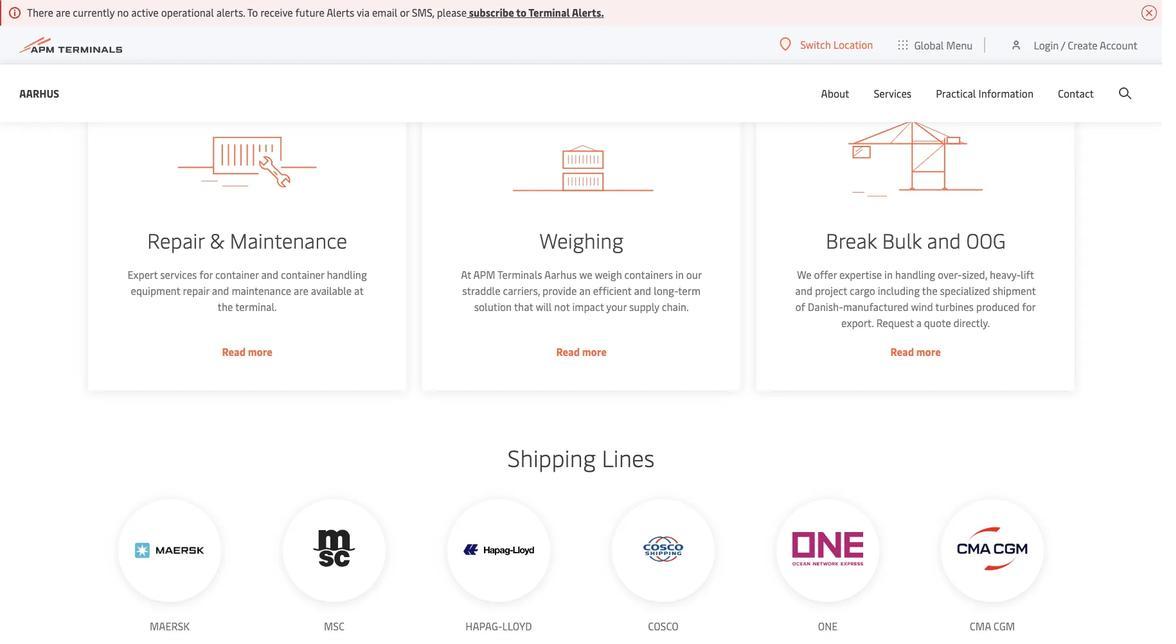 Task type: locate. For each thing, give the bounding box(es) containing it.
read more for break bulk and oog
[[891, 345, 941, 359]]

our
[[686, 268, 702, 282]]

1 horizontal spatial container
[[280, 268, 324, 282]]

information
[[979, 86, 1034, 100]]

read for repair & maintenance
[[222, 345, 245, 359]]

1 more from the left
[[247, 345, 272, 359]]

read more
[[222, 345, 272, 359], [556, 345, 606, 359], [891, 345, 941, 359]]

about button
[[822, 64, 850, 122]]

shipping lines
[[508, 442, 655, 473]]

container up available
[[280, 268, 324, 282]]

create
[[1068, 38, 1098, 52]]

2 horizontal spatial read
[[891, 345, 914, 359]]

handling inside we offer expertise in handling over-sized, heavy-lift and project cargo including the specialized shipment of danish-manufactured wind turbines produced for export. request a quote directly.
[[895, 268, 936, 282]]

maersk
[[150, 619, 190, 633]]

read down "request" at the right
[[891, 345, 914, 359]]

read for break bulk and oog
[[891, 345, 914, 359]]

for up repair
[[199, 268, 212, 282]]

cma cgm link
[[941, 500, 1044, 635]]

1 horizontal spatial are
[[293, 284, 308, 298]]

2 handling from the left
[[895, 268, 936, 282]]

one
[[819, 619, 838, 633]]

including the
[[878, 284, 938, 298]]

aarhus
[[19, 86, 59, 100], [544, 268, 577, 282]]

in inside at apm terminals aarhus we weigh containers in our straddle carriers, provide an efficient and long-term solution that will not impact your supply chain.
[[675, 268, 684, 282]]

0 vertical spatial for
[[199, 268, 212, 282]]

services
[[874, 86, 912, 100]]

0 horizontal spatial more
[[247, 345, 272, 359]]

3 read more from the left
[[891, 345, 941, 359]]

1 in from the left
[[675, 268, 684, 282]]

and down we at the top of page
[[795, 284, 813, 298]]

more
[[247, 345, 272, 359], [582, 345, 606, 359], [917, 345, 941, 359]]

1 horizontal spatial in
[[885, 268, 893, 282]]

more down terminal.
[[247, 345, 272, 359]]

more down impact
[[582, 345, 606, 359]]

about
[[822, 86, 850, 100]]

0 horizontal spatial are
[[56, 5, 70, 19]]

a
[[917, 316, 922, 330]]

contact button
[[1059, 64, 1095, 122]]

switch location
[[801, 37, 874, 51]]

handling up the at
[[326, 268, 366, 282]]

aarhus link
[[19, 85, 59, 101]]

subscribe
[[469, 5, 514, 19]]

are left available
[[293, 284, 308, 298]]

currently
[[73, 5, 115, 19]]

that
[[514, 300, 533, 314]]

1 horizontal spatial aarhus
[[544, 268, 577, 282]]

0 horizontal spatial read
[[222, 345, 245, 359]]

one link
[[777, 500, 880, 635]]

1 vertical spatial are
[[293, 284, 308, 298]]

expert
[[127, 268, 157, 282]]

login / create account
[[1034, 38, 1138, 52]]

0 vertical spatial are
[[56, 5, 70, 19]]

specialized
[[940, 284, 991, 298]]

0 horizontal spatial for
[[199, 268, 212, 282]]

heavy-
[[990, 268, 1021, 282]]

2 read from the left
[[556, 345, 580, 359]]

0 vertical spatial aarhus
[[19, 86, 59, 100]]

1 vertical spatial for
[[1022, 300, 1036, 314]]

read more down terminal.
[[222, 345, 272, 359]]

msc link
[[283, 500, 386, 635]]

impact
[[572, 300, 604, 314]]

practical
[[936, 86, 977, 100]]

3 more from the left
[[917, 345, 941, 359]]

2 horizontal spatial more
[[917, 345, 941, 359]]

read
[[222, 345, 245, 359], [556, 345, 580, 359], [891, 345, 914, 359]]

0 horizontal spatial in
[[675, 268, 684, 282]]

request
[[877, 316, 914, 330]]

0 horizontal spatial aarhus
[[19, 86, 59, 100]]

repair & maintenance
[[147, 226, 347, 254]]

the
[[217, 300, 232, 314]]

contact
[[1059, 86, 1095, 100]]

1 horizontal spatial for
[[1022, 300, 1036, 314]]

read more down a
[[891, 345, 941, 359]]

for inside we offer expertise in handling over-sized, heavy-lift and project cargo including the specialized shipment of danish-manufactured wind turbines produced for export. request a quote directly.
[[1022, 300, 1036, 314]]

handling up including the
[[895, 268, 936, 282]]

cgm
[[994, 619, 1016, 633]]

menu
[[947, 38, 973, 52]]

practical information button
[[936, 64, 1034, 122]]

at apm terminals aarhus we weigh containers in our straddle carriers, provide an efficient and long-term solution that will not impact your supply chain.
[[461, 268, 702, 314]]

and up the
[[211, 284, 229, 298]]

cosco
[[648, 619, 679, 633]]

1 vertical spatial aarhus
[[544, 268, 577, 282]]

long-
[[654, 284, 678, 298]]

subscribe to terminal alerts. link
[[467, 5, 604, 19]]

straddle
[[462, 284, 500, 298]]

over-
[[938, 268, 962, 282]]

alerts
[[327, 5, 355, 19]]

in up including the
[[885, 268, 893, 282]]

msc
[[324, 619, 345, 633]]

your
[[606, 300, 627, 314]]

2 more from the left
[[582, 345, 606, 359]]

1 horizontal spatial more
[[582, 345, 606, 359]]

future
[[296, 5, 325, 19]]

maersk link
[[118, 500, 221, 635]]

2 read more from the left
[[556, 345, 606, 359]]

maintenance
[[231, 284, 291, 298]]

more down the quote
[[917, 345, 941, 359]]

1 read from the left
[[222, 345, 245, 359]]

project
[[815, 284, 847, 298]]

read more down impact
[[556, 345, 606, 359]]

equipment
[[130, 284, 180, 298]]

more for weighing
[[582, 345, 606, 359]]

provide
[[542, 284, 577, 298]]

hapag-lloyd
[[466, 619, 532, 633]]

container up maintenance
[[215, 268, 258, 282]]

read down the
[[222, 345, 245, 359]]

services button
[[874, 64, 912, 122]]

0 horizontal spatial container
[[215, 268, 258, 282]]

lines
[[602, 442, 655, 473]]

lloyd
[[503, 619, 532, 633]]

2 horizontal spatial read more
[[891, 345, 941, 359]]

cosco link
[[612, 500, 715, 635]]

1 read more from the left
[[222, 345, 272, 359]]

are
[[56, 5, 70, 19], [293, 284, 308, 298]]

not
[[554, 300, 570, 314]]

0 horizontal spatial read more
[[222, 345, 272, 359]]

3 read from the left
[[891, 345, 914, 359]]

and up supply
[[634, 284, 651, 298]]

active
[[131, 5, 159, 19]]

hapag lloyd logo image
[[464, 544, 534, 555]]

turbines
[[936, 300, 974, 314]]

0 horizontal spatial handling
[[326, 268, 366, 282]]

hapag-
[[466, 619, 503, 633]]

&
[[209, 226, 224, 254]]

terminals
[[497, 268, 542, 282]]

read more for weighing
[[556, 345, 606, 359]]

or
[[400, 5, 410, 19]]

oog
[[967, 226, 1006, 254]]

read down not
[[556, 345, 580, 359]]

chain.
[[662, 300, 689, 314]]

2 in from the left
[[885, 268, 893, 282]]

for down shipment
[[1022, 300, 1036, 314]]

/
[[1062, 38, 1066, 52]]

there
[[27, 5, 53, 19]]

we offer expertise in handling over-sized, heavy-lift and project cargo including the specialized shipment of danish-manufactured wind turbines produced for export. request a quote directly.
[[795, 268, 1036, 330]]

1 horizontal spatial read
[[556, 345, 580, 359]]

1 handling from the left
[[326, 268, 366, 282]]

read for weighing
[[556, 345, 580, 359]]

services
[[160, 268, 196, 282]]

and inside we offer expertise in handling over-sized, heavy-lift and project cargo including the specialized shipment of danish-manufactured wind turbines produced for export. request a quote directly.
[[795, 284, 813, 298]]

in left our
[[675, 268, 684, 282]]

are right there
[[56, 5, 70, 19]]

1 horizontal spatial read more
[[556, 345, 606, 359]]

break
[[826, 226, 877, 254]]

1 horizontal spatial handling
[[895, 268, 936, 282]]



Task type: describe. For each thing, give the bounding box(es) containing it.
directly.
[[954, 316, 990, 330]]

apm_icons_v3_maintenance &amp; repair image
[[123, 113, 370, 201]]

will
[[536, 300, 552, 314]]

handling inside expert services for container and container handling equipment repair and maintenance are available at the terminal.
[[326, 268, 366, 282]]

quote
[[924, 316, 951, 330]]

to
[[516, 5, 527, 19]]

we
[[797, 268, 812, 282]]

and up maintenance
[[261, 268, 278, 282]]

hapag-lloyd link
[[448, 500, 550, 635]]

login / create account link
[[1011, 26, 1138, 64]]

artboard 205 copy 25 image
[[458, 113, 705, 201]]

repair
[[147, 226, 204, 254]]

efficient
[[593, 284, 631, 298]]

1 container from the left
[[215, 268, 258, 282]]

carriers,
[[503, 284, 540, 298]]

account
[[1100, 38, 1138, 52]]

in inside we offer expertise in handling over-sized, heavy-lift and project cargo including the specialized shipment of danish-manufactured wind turbines produced for export. request a quote directly.
[[885, 268, 893, 282]]

no
[[117, 5, 129, 19]]

export.
[[842, 316, 874, 330]]

receive
[[261, 5, 293, 19]]

logo 5 image
[[644, 537, 684, 562]]

available
[[310, 284, 351, 298]]

bulk
[[882, 226, 922, 254]]

supply
[[629, 300, 659, 314]]

to
[[247, 5, 258, 19]]

global menu button
[[886, 25, 986, 64]]

more for repair & maintenance
[[247, 345, 272, 359]]

msc image
[[302, 526, 367, 572]]

location
[[834, 37, 874, 51]]

switch
[[801, 37, 831, 51]]

aarhus inside at apm terminals aarhus we weigh containers in our straddle carriers, provide an efficient and long-term solution that will not impact your supply chain.
[[544, 268, 577, 282]]

are inside expert services for container and container handling equipment repair and maintenance are available at the terminal.
[[293, 284, 308, 298]]

we
[[579, 268, 592, 282]]

read more for repair & maintenance
[[222, 345, 272, 359]]

and inside at apm terminals aarhus we weigh containers in our straddle carriers, provide an efficient and long-term solution that will not impact your supply chain.
[[634, 284, 651, 298]]

danish-
[[808, 300, 843, 314]]

more for break bulk and oog
[[917, 345, 941, 359]]

cma cgm
[[970, 619, 1016, 633]]

expertise
[[840, 268, 882, 282]]

email
[[372, 5, 398, 19]]

and up over-
[[927, 226, 961, 254]]

global menu
[[915, 38, 973, 52]]

via
[[357, 5, 370, 19]]

2 container from the left
[[280, 268, 324, 282]]

sized,
[[962, 268, 988, 282]]

containers
[[624, 268, 673, 282]]

cma cgm image
[[958, 528, 1028, 571]]

alerts.
[[217, 5, 245, 19]]

apm_icons_v3_quay &amp; marine image
[[793, 113, 1039, 201]]

shipping
[[508, 442, 596, 473]]

alerts.
[[572, 5, 604, 19]]

at
[[354, 284, 363, 298]]

please
[[437, 5, 467, 19]]

cargo
[[850, 284, 876, 298]]

lift
[[1021, 268, 1035, 282]]

login
[[1034, 38, 1059, 52]]

close alert image
[[1142, 5, 1158, 21]]

weighing
[[539, 226, 623, 254]]

maintenance
[[229, 226, 347, 254]]

global
[[915, 38, 944, 52]]

an
[[579, 284, 590, 298]]

expert services for container and container handling equipment repair and maintenance are available at the terminal.
[[127, 268, 366, 314]]

maersk image
[[134, 516, 205, 586]]

term
[[678, 284, 701, 298]]

terminal
[[529, 5, 570, 19]]

solution
[[474, 300, 512, 314]]

for inside expert services for container and container handling equipment repair and maintenance are available at the terminal.
[[199, 268, 212, 282]]

switch location button
[[780, 37, 874, 51]]

cma
[[970, 619, 992, 633]]

wind
[[911, 300, 933, 314]]

terminal.
[[235, 300, 276, 314]]

produced
[[977, 300, 1020, 314]]

one image
[[793, 533, 864, 566]]

manufactured
[[843, 300, 909, 314]]

at
[[461, 268, 471, 282]]

practical information
[[936, 86, 1034, 100]]

sms,
[[412, 5, 435, 19]]

break bulk and oog
[[826, 226, 1006, 254]]

operational
[[161, 5, 214, 19]]

weigh
[[595, 268, 622, 282]]

shipment
[[993, 284, 1036, 298]]



Task type: vqa. For each thing, say whether or not it's contained in the screenshot.
much
no



